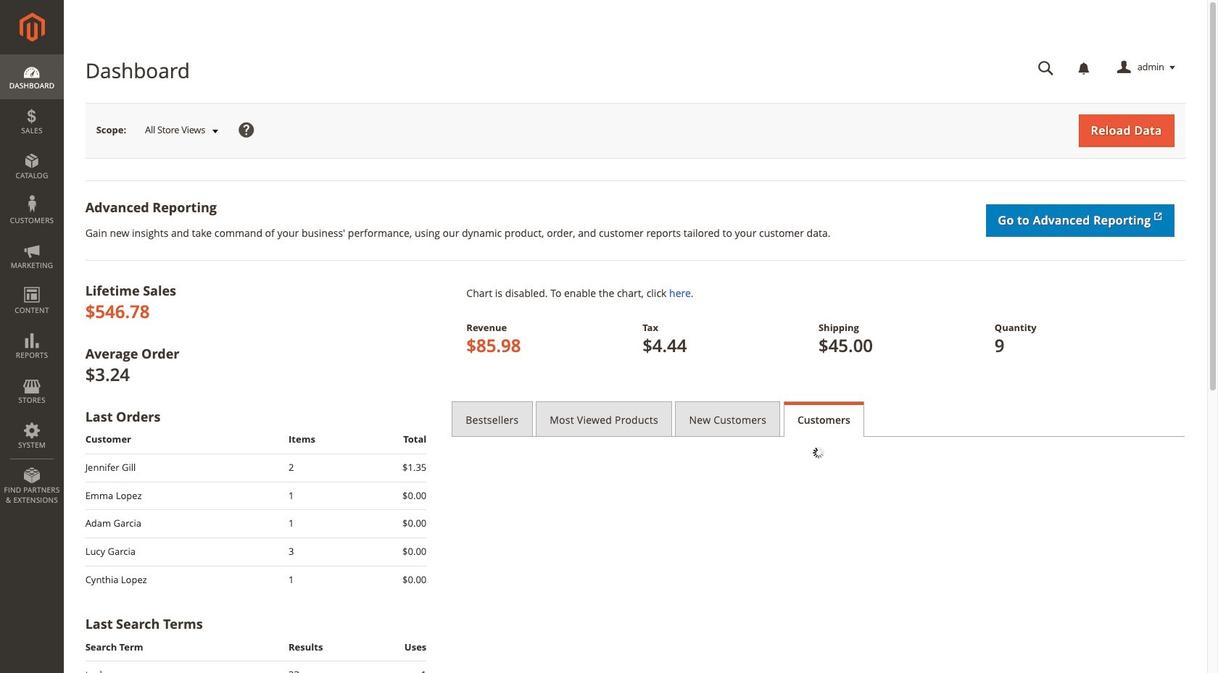 Task type: locate. For each thing, give the bounding box(es) containing it.
tab panel
[[452, 436, 1185, 469]]

menu bar
[[0, 54, 64, 513]]

None text field
[[1028, 55, 1064, 80]]

tab list
[[452, 402, 1185, 437]]



Task type: describe. For each thing, give the bounding box(es) containing it.
magento admin panel image
[[19, 12, 45, 42]]



